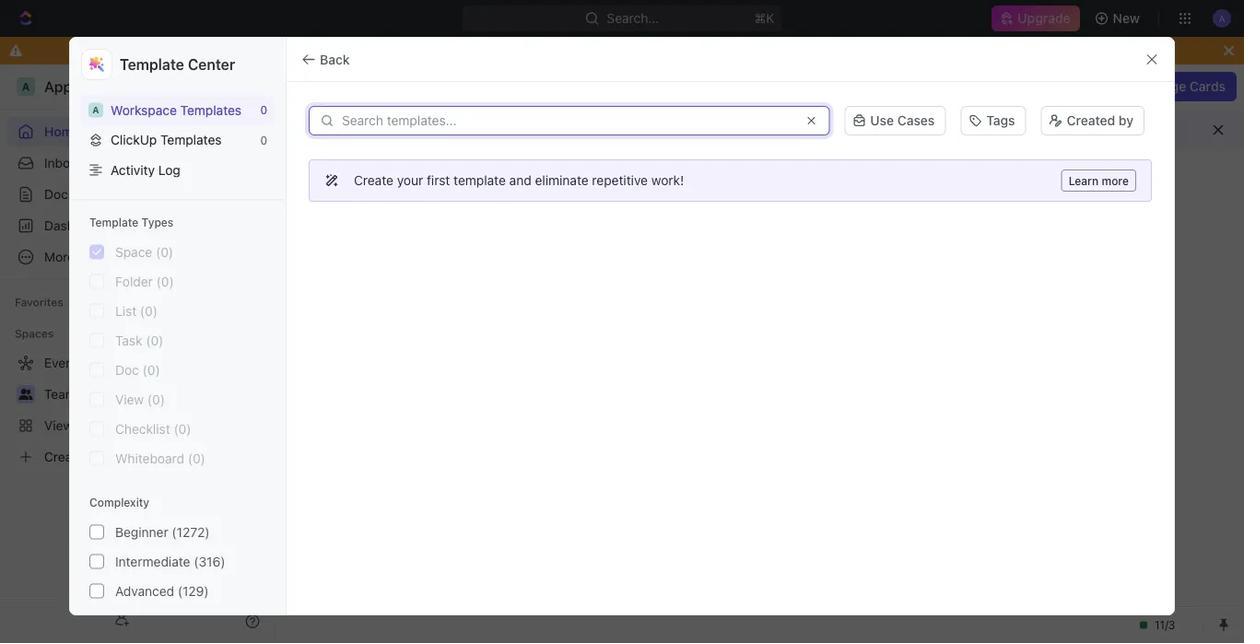 Task type: vqa. For each thing, say whether or not it's contained in the screenshot.
Inbox
yes



Task type: describe. For each thing, give the bounding box(es) containing it.
doc
[[115, 362, 139, 378]]

Beginner (1272) checkbox
[[89, 525, 104, 540]]

create your first template and eliminate repetitive work!
[[354, 173, 684, 188]]

tags
[[987, 113, 1015, 128]]

Search templates... text field
[[342, 113, 793, 128]]

turning
[[590, 122, 635, 137]]

advanced
[[115, 584, 174, 599]]

activity log button
[[81, 155, 275, 185]]

workspace templates
[[111, 102, 242, 118]]

search...
[[607, 11, 660, 26]]

clickup templates
[[111, 132, 222, 147]]

space
[[115, 244, 152, 260]]

drag,
[[807, 122, 838, 137]]

edit layout:
[[1009, 79, 1079, 94]]

browser
[[565, 43, 615, 58]]

templates for workspace templates
[[180, 102, 242, 118]]

(0) for task (0)
[[146, 333, 163, 348]]

spaces
[[15, 327, 54, 340]]

beginner (1272)
[[115, 525, 210, 540]]

home link
[[7, 117, 267, 147]]

(0) for view (0)
[[147, 392, 165, 407]]

repetitive
[[592, 173, 648, 188]]

dashboards
[[44, 218, 116, 233]]

checklist
[[115, 421, 170, 437]]

created by
[[1067, 113, 1134, 128]]

(1272)
[[172, 525, 210, 540]]

template center
[[120, 56, 235, 73]]

manage
[[1138, 79, 1187, 94]]

customize
[[451, 122, 514, 137]]

center
[[188, 56, 235, 73]]

do
[[427, 43, 444, 58]]

(0) for space (0)
[[156, 244, 173, 260]]

created
[[1067, 113, 1116, 128]]

work!
[[652, 173, 684, 188]]

good
[[320, 184, 374, 210]]

view (0)
[[115, 392, 165, 407]]

afternoon,
[[379, 184, 482, 210]]

activity log
[[111, 162, 181, 177]]

enable
[[521, 43, 562, 58]]

template for template types
[[89, 216, 139, 229]]

cards
[[1190, 79, 1226, 94]]

home!
[[547, 122, 587, 137]]

apple
[[486, 184, 545, 210]]

tree inside sidebar navigation
[[7, 348, 267, 472]]

upgrade
[[1018, 11, 1071, 26]]

0 vertical spatial you
[[447, 43, 469, 58]]

new
[[1113, 11, 1140, 26]]

use
[[871, 113, 894, 128]]

layout
[[683, 122, 723, 137]]

🏡
[[435, 122, 448, 137]]

back button
[[294, 45, 361, 74]]

a
[[92, 105, 99, 115]]

eliminate
[[535, 173, 589, 188]]

good afternoon, apple
[[320, 184, 545, 210]]

use cases button
[[845, 106, 946, 136]]

(0) for whiteboard (0)
[[188, 451, 205, 466]]

task (0)
[[115, 333, 163, 348]]

list
[[115, 303, 137, 319]]

whiteboard (0)
[[115, 451, 205, 466]]

enable
[[713, 43, 754, 58]]

1 vertical spatial you
[[767, 122, 788, 137]]

task
[[115, 333, 142, 348]]

list (0)
[[115, 303, 158, 319]]

on
[[638, 122, 653, 137]]

tags button
[[953, 104, 1034, 137]]

0 vertical spatial edit
[[1009, 79, 1032, 94]]

0 vertical spatial learn
[[981, 122, 1015, 137]]

use cases
[[871, 113, 935, 128]]

0 for clickup templates
[[260, 133, 267, 146]]

1 vertical spatial more
[[1102, 174, 1129, 187]]

view
[[115, 392, 144, 407]]

sidebar navigation
[[0, 65, 276, 643]]

🏡 customize your home! turning on edit layout allows you to drag, drop, and resize cards. learn more
[[435, 122, 1049, 137]]

hide
[[764, 43, 792, 58]]

types
[[142, 216, 174, 229]]

use cases button
[[837, 104, 953, 137]]

whiteboard
[[115, 451, 184, 466]]

inbox
[[44, 155, 77, 171]]

templates for clickup templates
[[160, 132, 222, 147]]

(129)
[[178, 584, 209, 599]]

manage cards button
[[1127, 72, 1237, 101]]

home inside 'link'
[[44, 124, 80, 139]]

back
[[320, 52, 350, 67]]

intermediate
[[115, 554, 190, 569]]

this
[[795, 43, 818, 58]]

do you want to enable browser notifications? enable hide this
[[427, 43, 818, 58]]

created by button
[[1034, 104, 1152, 137]]

Advanced (129) checkbox
[[89, 584, 104, 599]]



Task type: locate. For each thing, give the bounding box(es) containing it.
1 vertical spatial your
[[397, 173, 423, 188]]

2 0 from the top
[[260, 133, 267, 146]]

template for template center
[[120, 56, 184, 73]]

learn more link
[[981, 122, 1049, 137], [1062, 170, 1137, 192]]

alert containing 🏡 customize your home! turning on edit layout allows you to drag, drop, and resize cards.
[[276, 110, 1245, 150]]

1 vertical spatial templates
[[160, 132, 222, 147]]

space (0)
[[115, 244, 173, 260]]

1 vertical spatial template
[[89, 216, 139, 229]]

more down by
[[1102, 174, 1129, 187]]

0 vertical spatial templates
[[180, 102, 242, 118]]

more right tags
[[1018, 122, 1049, 137]]

more
[[1018, 122, 1049, 137], [1102, 174, 1129, 187]]

1 horizontal spatial your
[[518, 122, 544, 137]]

(0) for list (0)
[[140, 303, 158, 319]]

folder
[[115, 274, 153, 289]]

learn
[[981, 122, 1015, 137], [1069, 174, 1099, 187]]

learn down created
[[1069, 174, 1099, 187]]

1 horizontal spatial edit
[[1009, 79, 1032, 94]]

templates up activity log button
[[160, 132, 222, 147]]

edit left layout:
[[1009, 79, 1032, 94]]

1 vertical spatial to
[[792, 122, 804, 137]]

0 horizontal spatial you
[[447, 43, 469, 58]]

workspace
[[111, 102, 177, 118]]

home down back button
[[309, 79, 344, 94]]

apple's workspace, , element
[[88, 103, 103, 117]]

template types
[[89, 216, 174, 229]]

0
[[260, 103, 267, 116], [260, 133, 267, 146]]

folder (0)
[[115, 274, 174, 289]]

(0) right the task
[[146, 333, 163, 348]]

0 horizontal spatial your
[[397, 173, 423, 188]]

learn more link down created by
[[1062, 170, 1137, 192]]

favorites button
[[7, 291, 71, 313]]

1 0 from the top
[[260, 103, 267, 116]]

0 for workspace templates
[[260, 103, 267, 116]]

advanced (129)
[[115, 584, 209, 599]]

to
[[506, 43, 518, 58], [792, 122, 804, 137]]

(316)
[[194, 554, 225, 569]]

checklist (0)
[[115, 421, 191, 437]]

docs link
[[7, 180, 267, 209]]

0 horizontal spatial to
[[506, 43, 518, 58]]

by
[[1119, 113, 1134, 128]]

1 vertical spatial learn more link
[[1062, 170, 1137, 192]]

None checkbox
[[89, 274, 104, 289]]

(0) right folder
[[156, 274, 174, 289]]

1 vertical spatial edit
[[657, 122, 680, 137]]

(0) right list
[[140, 303, 158, 319]]

tree
[[7, 348, 267, 472]]

cards.
[[941, 122, 978, 137]]

you right allows
[[767, 122, 788, 137]]

1 horizontal spatial to
[[792, 122, 804, 137]]

(0) down types
[[156, 244, 173, 260]]

clickup
[[111, 132, 157, 147]]

and right drop,
[[876, 122, 899, 137]]

inbox link
[[7, 148, 267, 178]]

template up 'space'
[[89, 216, 139, 229]]

1 vertical spatial home
[[44, 124, 80, 139]]

beginner
[[115, 525, 168, 540]]

you right do
[[447, 43, 469, 58]]

1 horizontal spatial home
[[309, 79, 344, 94]]

(0) right whiteboard
[[188, 451, 205, 466]]

dashboards link
[[7, 211, 267, 241]]

templates down center
[[180, 102, 242, 118]]

(0)
[[156, 244, 173, 260], [156, 274, 174, 289], [140, 303, 158, 319], [146, 333, 163, 348], [143, 362, 160, 378], [147, 392, 165, 407], [174, 421, 191, 437], [188, 451, 205, 466]]

(0) right view
[[147, 392, 165, 407]]

you
[[447, 43, 469, 58], [767, 122, 788, 137]]

resize
[[902, 122, 937, 137]]

activity
[[111, 162, 155, 177]]

layout:
[[1036, 79, 1079, 94]]

0 horizontal spatial and
[[509, 173, 532, 188]]

tags button
[[961, 106, 1026, 136]]

learn more link down edit layout:
[[981, 122, 1049, 137]]

template
[[454, 173, 506, 188]]

and
[[876, 122, 899, 137], [509, 173, 532, 188]]

0 up activity log button
[[260, 133, 267, 146]]

1 horizontal spatial you
[[767, 122, 788, 137]]

to right want
[[506, 43, 518, 58]]

manage cards
[[1138, 79, 1226, 94]]

home up inbox
[[44, 124, 80, 139]]

learn more
[[1069, 174, 1129, 187]]

edit
[[1009, 79, 1032, 94], [657, 122, 680, 137]]

log
[[158, 162, 181, 177]]

1 horizontal spatial more
[[1102, 174, 1129, 187]]

0 horizontal spatial more
[[1018, 122, 1049, 137]]

⌘k
[[755, 11, 775, 26]]

your
[[518, 122, 544, 137], [397, 173, 423, 188]]

1 vertical spatial learn
[[1069, 174, 1099, 187]]

(0) for folder (0)
[[156, 274, 174, 289]]

want
[[473, 43, 502, 58]]

(0) for checklist (0)
[[174, 421, 191, 437]]

first
[[427, 173, 450, 188]]

alert
[[276, 110, 1245, 150]]

to left the drag,
[[792, 122, 804, 137]]

0 horizontal spatial home
[[44, 124, 80, 139]]

doc (0)
[[115, 362, 160, 378]]

template up "workspace"
[[120, 56, 184, 73]]

and right template
[[509, 173, 532, 188]]

new button
[[1087, 4, 1151, 33]]

upgrade link
[[992, 6, 1080, 31]]

(0) up whiteboard (0)
[[174, 421, 191, 437]]

edit right on at right
[[657, 122, 680, 137]]

your left home!
[[518, 122, 544, 137]]

0 vertical spatial home
[[309, 79, 344, 94]]

0 horizontal spatial learn more link
[[981, 122, 1049, 137]]

your left first
[[397, 173, 423, 188]]

1 vertical spatial and
[[509, 173, 532, 188]]

0 vertical spatial more
[[1018, 122, 1049, 137]]

learn right 'cards.'
[[981, 122, 1015, 137]]

complexity
[[89, 496, 149, 509]]

intermediate (316)
[[115, 554, 225, 569]]

0 vertical spatial and
[[876, 122, 899, 137]]

(0) right doc
[[143, 362, 160, 378]]

0 vertical spatial learn more link
[[981, 122, 1049, 137]]

1 horizontal spatial and
[[876, 122, 899, 137]]

0 horizontal spatial edit
[[657, 122, 680, 137]]

1 horizontal spatial learn more link
[[1062, 170, 1137, 192]]

cases
[[898, 113, 935, 128]]

home
[[309, 79, 344, 94], [44, 124, 80, 139]]

templates
[[180, 102, 242, 118], [160, 132, 222, 147]]

1 horizontal spatial learn
[[1069, 174, 1099, 187]]

template
[[120, 56, 184, 73], [89, 216, 139, 229]]

Intermediate (316) checkbox
[[89, 555, 104, 569]]

None checkbox
[[89, 245, 104, 260], [89, 304, 104, 319], [89, 333, 104, 348], [89, 363, 104, 378], [89, 392, 104, 407], [89, 422, 104, 437], [89, 451, 104, 466], [89, 245, 104, 260], [89, 304, 104, 319], [89, 333, 104, 348], [89, 363, 104, 378], [89, 392, 104, 407], [89, 422, 104, 437], [89, 451, 104, 466]]

0 vertical spatial to
[[506, 43, 518, 58]]

favorites
[[15, 296, 63, 309]]

0 vertical spatial 0
[[260, 103, 267, 116]]

notifications?
[[618, 43, 701, 58]]

(0) for doc (0)
[[143, 362, 160, 378]]

0 vertical spatial template
[[120, 56, 184, 73]]

drop,
[[842, 122, 873, 137]]

allows
[[727, 122, 763, 137]]

1 vertical spatial 0
[[260, 133, 267, 146]]

0 right workspace templates
[[260, 103, 267, 116]]

created by button
[[1041, 106, 1145, 136]]

create
[[354, 173, 394, 188]]

0 horizontal spatial learn
[[981, 122, 1015, 137]]

0 vertical spatial your
[[518, 122, 544, 137]]



